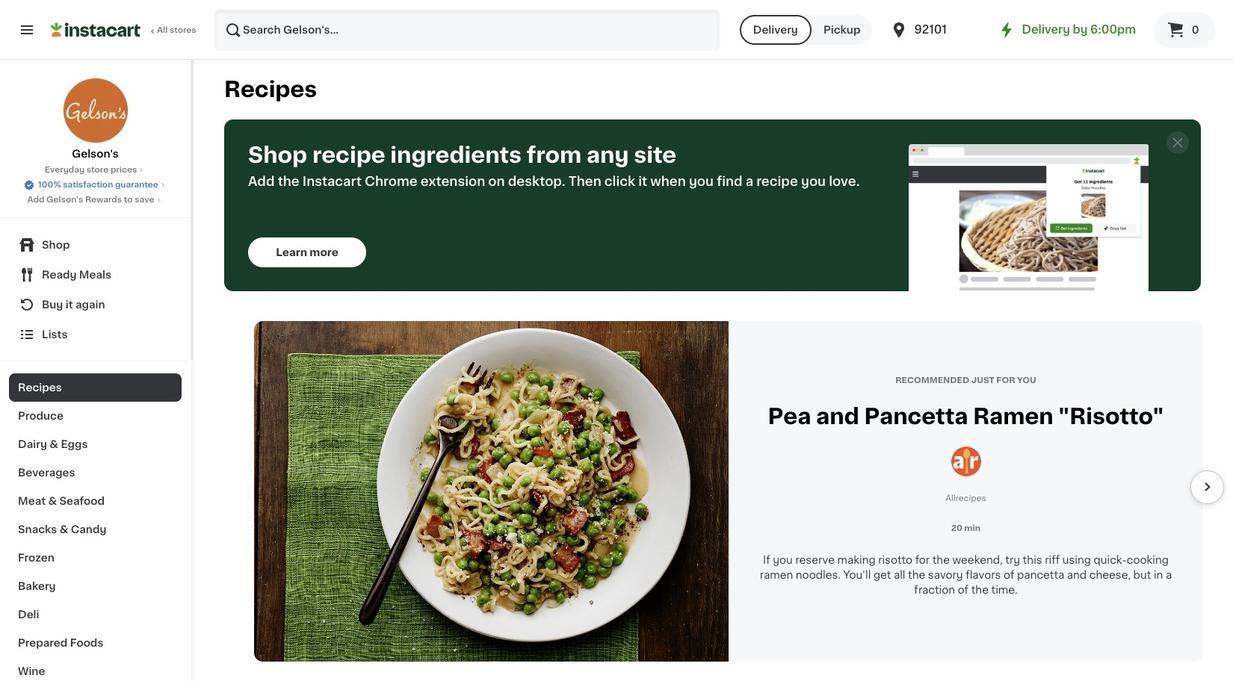 Task type: locate. For each thing, give the bounding box(es) containing it.
0 horizontal spatial a
[[746, 176, 753, 188]]

buy it again link
[[9, 290, 182, 320]]

shop for shop recipe ingredients from any site
[[248, 144, 307, 166]]

all
[[157, 26, 168, 34]]

0 button
[[1154, 12, 1215, 48]]

0 horizontal spatial shop
[[42, 240, 70, 250]]

site
[[634, 144, 677, 166]]

& left candy in the left of the page
[[60, 525, 68, 535]]

shop up instacart
[[248, 144, 307, 166]]

snacks & candy
[[18, 525, 106, 535]]

you inside if you reserve making risotto for the weekend, try this riff using quick-cooking ramen noodles. you'll get all the savory flavors of pancetta and cheese, but in a fraction of the time.
[[773, 556, 793, 566]]

ramen
[[760, 571, 793, 581]]

extension banner image
[[909, 144, 1149, 292]]

pancetta
[[1017, 571, 1065, 581]]

again
[[76, 300, 105, 310]]

and
[[816, 406, 859, 427], [1067, 571, 1087, 581]]

recommended just for you
[[896, 377, 1037, 385]]

the left instacart
[[278, 176, 300, 188]]

6:00pm
[[1091, 24, 1136, 35]]

love.
[[829, 176, 860, 188]]

pickup
[[824, 25, 861, 35]]

of down savory
[[958, 585, 969, 596]]

you left love.
[[801, 176, 826, 188]]

& left eggs
[[50, 440, 58, 450]]

0 horizontal spatial recipe
[[312, 144, 385, 166]]

0 horizontal spatial of
[[958, 585, 969, 596]]

bakery
[[18, 582, 56, 592]]

ready meals link
[[9, 260, 182, 290]]

meat & seafood link
[[9, 487, 182, 516]]

ready meals
[[42, 270, 111, 280]]

delivery left 'by'
[[1022, 24, 1070, 35]]

0 vertical spatial a
[[746, 176, 753, 188]]

buy
[[42, 300, 63, 310]]

shop inside 'link'
[[42, 240, 70, 250]]

rewards
[[85, 196, 122, 204]]

1 horizontal spatial add
[[248, 176, 275, 188]]

1 horizontal spatial and
[[1067, 571, 1087, 581]]

0 vertical spatial recipe
[[312, 144, 385, 166]]

ready meals button
[[9, 260, 182, 290]]

delivery for delivery by 6:00pm
[[1022, 24, 1070, 35]]

a right in on the right bottom of page
[[1166, 571, 1172, 581]]

0 vertical spatial &
[[50, 440, 58, 450]]

cheese,
[[1090, 571, 1131, 581]]

instacart
[[303, 176, 362, 188]]

0 vertical spatial shop
[[248, 144, 307, 166]]

recipe right find
[[757, 176, 798, 188]]

recipe up instacart
[[312, 144, 385, 166]]

gelson's up store
[[72, 149, 119, 159]]

you right if
[[773, 556, 793, 566]]

in
[[1154, 571, 1163, 581]]

a right find
[[746, 176, 753, 188]]

1 vertical spatial and
[[1067, 571, 1087, 581]]

when
[[651, 176, 686, 188]]

chrome
[[365, 176, 418, 188]]

1 vertical spatial it
[[66, 300, 73, 310]]

1 horizontal spatial it
[[639, 176, 647, 188]]

it right click
[[639, 176, 647, 188]]

just
[[972, 377, 995, 385]]

1 horizontal spatial of
[[1004, 571, 1015, 581]]

add down the 100%
[[27, 196, 44, 204]]

100% satisfaction guarantee button
[[23, 176, 167, 191]]

1 horizontal spatial recipes
[[224, 78, 317, 100]]

2 horizontal spatial you
[[801, 176, 826, 188]]

more
[[310, 247, 339, 258]]

1 horizontal spatial shop
[[248, 144, 307, 166]]

1 horizontal spatial a
[[1166, 571, 1172, 581]]

shop
[[248, 144, 307, 166], [42, 240, 70, 250]]

recipe
[[312, 144, 385, 166], [757, 176, 798, 188]]

1 vertical spatial of
[[958, 585, 969, 596]]

service type group
[[740, 15, 873, 45]]

the down flavors
[[971, 585, 989, 596]]

then
[[569, 176, 601, 188]]

get
[[874, 571, 891, 581]]

dairy & eggs link
[[9, 431, 182, 459]]

0 vertical spatial gelson's
[[72, 149, 119, 159]]

1 vertical spatial add
[[27, 196, 44, 204]]

delivery button
[[740, 15, 812, 45]]

to
[[124, 196, 133, 204]]

saved
[[1184, 21, 1217, 31]]

it
[[639, 176, 647, 188], [66, 300, 73, 310]]

0 horizontal spatial delivery
[[753, 25, 798, 35]]

1 horizontal spatial delivery
[[1022, 24, 1070, 35]]

noodles.
[[796, 571, 841, 581]]

Search field
[[215, 10, 719, 49]]

delivery by 6:00pm
[[1022, 24, 1136, 35]]

allrecipes
[[946, 495, 986, 503]]

you left find
[[689, 176, 714, 188]]

1 vertical spatial shop
[[42, 240, 70, 250]]

0 vertical spatial add
[[248, 176, 275, 188]]

delivery inside button
[[753, 25, 798, 35]]

bakery link
[[9, 573, 182, 601]]

foods
[[70, 638, 103, 649]]

100%
[[38, 181, 61, 189]]

cooking
[[1127, 556, 1169, 566]]

0 horizontal spatial recipes
[[18, 383, 62, 393]]

ingredients
[[390, 144, 522, 166]]

and down using at the right of page
[[1067, 571, 1087, 581]]

lists
[[42, 330, 68, 340]]

fraction
[[914, 585, 955, 596]]

1 vertical spatial &
[[48, 496, 57, 507]]

a inside if you reserve making risotto for the weekend, try this riff using quick-cooking ramen noodles. you'll get all the savory flavors of pancetta and cheese, but in a fraction of the time.
[[1166, 571, 1172, 581]]

1 horizontal spatial you
[[773, 556, 793, 566]]

learn
[[276, 247, 307, 258]]

prepared foods link
[[9, 629, 182, 658]]

of down try
[[1004, 571, 1015, 581]]

shop for shop
[[42, 240, 70, 250]]

add gelson's rewards to save
[[27, 196, 154, 204]]

& inside 'link'
[[50, 440, 58, 450]]

None search field
[[214, 9, 720, 51]]

gelson's
[[72, 149, 119, 159], [46, 196, 83, 204]]

produce link
[[9, 402, 182, 431]]

20 min
[[951, 525, 981, 533]]

1 horizontal spatial recipe
[[757, 176, 798, 188]]

delivery left pickup button
[[753, 25, 798, 35]]

100% satisfaction guarantee
[[38, 181, 158, 189]]

& right "meat"
[[48, 496, 57, 507]]

recipes
[[224, 78, 317, 100], [18, 383, 62, 393]]

guarantee
[[115, 181, 158, 189]]

produce
[[18, 411, 64, 422]]

shop up ready
[[42, 240, 70, 250]]

0 horizontal spatial add
[[27, 196, 44, 204]]

"risotto"
[[1059, 406, 1164, 427]]

gelson's down the 100%
[[46, 196, 83, 204]]

prepared
[[18, 638, 68, 649]]

& for meat
[[48, 496, 57, 507]]

for
[[915, 556, 930, 566]]

add left instacart
[[248, 176, 275, 188]]

add the instacart chrome extension on desktop. then click it when you find a recipe you love.
[[248, 176, 860, 188]]

store
[[87, 166, 109, 174]]

1 vertical spatial a
[[1166, 571, 1172, 581]]

2 vertical spatial &
[[60, 525, 68, 535]]

0 horizontal spatial you
[[689, 176, 714, 188]]

0 vertical spatial and
[[816, 406, 859, 427]]

desktop.
[[508, 176, 566, 188]]

it right buy
[[66, 300, 73, 310]]

and right pea
[[816, 406, 859, 427]]

1 vertical spatial recipe
[[757, 176, 798, 188]]

snacks & candy link
[[9, 516, 182, 544]]

0 horizontal spatial and
[[816, 406, 859, 427]]



Task type: describe. For each thing, give the bounding box(es) containing it.
pea and pancetta ramen "risotto"
[[768, 406, 1164, 427]]

0 vertical spatial of
[[1004, 571, 1015, 581]]

if
[[763, 556, 770, 566]]

1 vertical spatial gelson's
[[46, 196, 83, 204]]

this
[[1023, 556, 1042, 566]]

and inside if you reserve making risotto for the weekend, try this riff using quick-cooking ramen noodles. you'll get all the savory flavors of pancetta and cheese, but in a fraction of the time.
[[1067, 571, 1087, 581]]

shop link
[[9, 230, 182, 260]]

meat & seafood
[[18, 496, 105, 507]]

delivery for delivery
[[753, 25, 798, 35]]

everyday
[[45, 166, 85, 174]]

0 horizontal spatial it
[[66, 300, 73, 310]]

pea
[[768, 406, 811, 427]]

you
[[1017, 377, 1037, 385]]

meals
[[79, 270, 111, 280]]

click
[[605, 176, 635, 188]]

weekend,
[[953, 556, 1003, 566]]

item carousel region
[[224, 321, 1224, 662]]

& for dairy
[[50, 440, 58, 450]]

add for add gelson's rewards to save
[[27, 196, 44, 204]]

& for snacks
[[60, 525, 68, 535]]

the down "for"
[[908, 571, 926, 581]]

candy
[[71, 525, 106, 535]]

ramen
[[973, 406, 1054, 427]]

wine link
[[9, 658, 182, 682]]

flavors
[[966, 571, 1001, 581]]

add gelson's rewards to save link
[[27, 194, 163, 206]]

by
[[1073, 24, 1088, 35]]

0 vertical spatial recipes
[[224, 78, 317, 100]]

wine
[[18, 667, 45, 677]]

savory
[[928, 571, 963, 581]]

but
[[1134, 571, 1151, 581]]

frozen
[[18, 553, 54, 564]]

snacks
[[18, 525, 57, 535]]

beverages link
[[9, 459, 182, 487]]

any
[[587, 144, 629, 166]]

dairy & eggs
[[18, 440, 88, 450]]

if you reserve making risotto for the weekend, try this riff using quick-cooking ramen noodles. you'll get all the savory flavors of pancetta and cheese, but in a fraction of the time.
[[760, 556, 1172, 596]]

gelson's logo image
[[62, 78, 128, 144]]

buy it again
[[42, 300, 105, 310]]

time.
[[992, 585, 1018, 596]]

pickup button
[[812, 15, 873, 45]]

prepared foods
[[18, 638, 103, 649]]

eggs
[[61, 440, 88, 450]]

92101
[[914, 24, 947, 35]]

using
[[1063, 556, 1091, 566]]

deli
[[18, 610, 39, 620]]

gelson's link
[[62, 78, 128, 161]]

reserve
[[796, 556, 835, 566]]

learn more
[[276, 247, 339, 258]]

risotto
[[878, 556, 913, 566]]

20
[[951, 525, 963, 533]]

prices
[[111, 166, 137, 174]]

instacart logo image
[[51, 21, 141, 39]]

the up savory
[[933, 556, 950, 566]]

allrecipes image
[[951, 447, 981, 477]]

from
[[527, 144, 582, 166]]

stores
[[170, 26, 196, 34]]

meat
[[18, 496, 46, 507]]

0 vertical spatial it
[[639, 176, 647, 188]]

learn more button
[[248, 238, 366, 268]]

recipes link
[[9, 374, 182, 402]]

min
[[965, 525, 981, 533]]

add for add the instacart chrome extension on desktop. then click it when you find a recipe you love.
[[248, 176, 275, 188]]

1 vertical spatial recipes
[[18, 383, 62, 393]]

pancetta
[[864, 406, 968, 427]]

all stores
[[157, 26, 196, 34]]

everyday store prices link
[[45, 164, 146, 176]]

beverages
[[18, 468, 75, 478]]

satisfaction
[[63, 181, 113, 189]]

frozen link
[[9, 544, 182, 573]]

92101 button
[[891, 9, 980, 51]]

shop recipe ingredients from any site
[[248, 144, 677, 166]]

save
[[135, 196, 154, 204]]

you'll
[[844, 571, 871, 581]]

all stores link
[[51, 9, 197, 51]]

delivery by 6:00pm link
[[998, 21, 1136, 39]]

making
[[838, 556, 876, 566]]

find
[[717, 176, 743, 188]]

everyday store prices
[[45, 166, 137, 174]]

lists link
[[9, 320, 182, 350]]

dairy
[[18, 440, 47, 450]]

recommended
[[896, 377, 970, 385]]

0
[[1192, 25, 1199, 35]]

riff
[[1045, 556, 1060, 566]]



Task type: vqa. For each thing, say whether or not it's contained in the screenshot.
fifth Show alternatives button from the left
no



